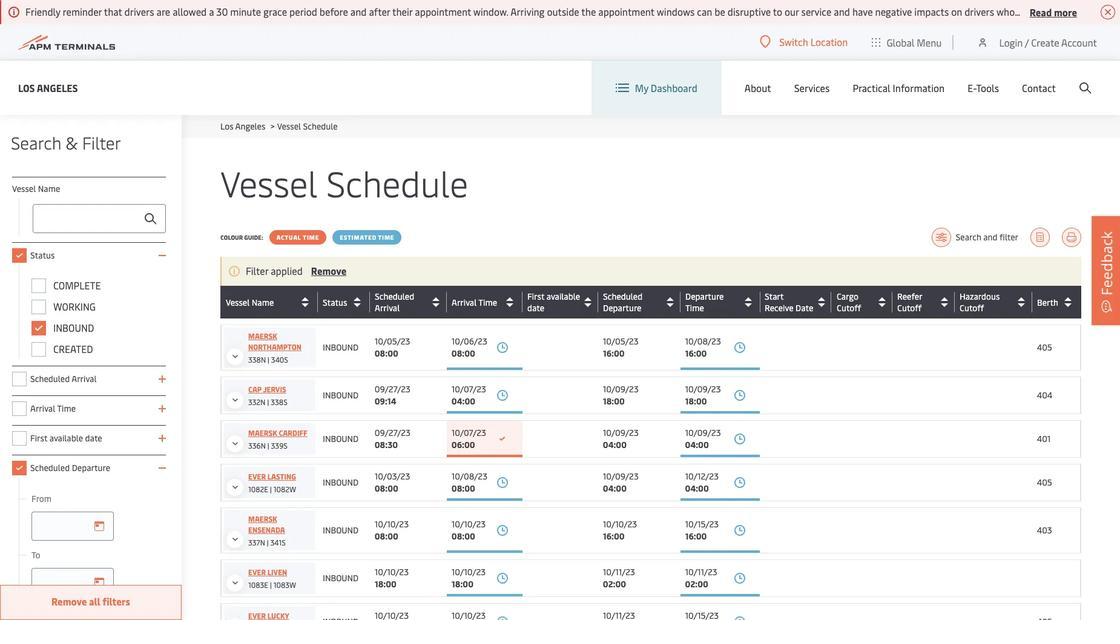 Task type: describe. For each thing, give the bounding box(es) containing it.
the
[[582, 5, 596, 18]]

| for 10/10/23 18:00
[[270, 580, 272, 590]]

menu
[[917, 35, 942, 49]]

search and filter
[[956, 231, 1019, 243]]

1083w
[[274, 580, 296, 590]]

available for first reefer cutoff button from the left the "cargo cutoff" button's arrival time button
[[547, 291, 580, 302]]

10/08/23 08:00
[[452, 471, 488, 494]]

1 horizontal spatial filter
[[246, 264, 268, 277]]

be
[[715, 5, 725, 18]]

401
[[1037, 433, 1051, 445]]

1 10/10/23 08:00 from the left
[[375, 518, 409, 542]]

cap jervis 332n | 338s
[[248, 385, 288, 407]]

10/15/23 16:00
[[685, 518, 719, 542]]

remove inside button
[[52, 595, 87, 608]]

northampton
[[248, 342, 302, 352]]

status for first reefer cutoff button from the left the "cargo cutoff" button's arrival time button
[[323, 296, 347, 308]]

that
[[104, 5, 122, 18]]

arrival time button for the "cargo cutoff" button for first reefer cutoff button from right
[[452, 293, 520, 312]]

switch location
[[780, 35, 848, 48]]

04:00 inside the '10/12/23 04:00'
[[685, 483, 709, 494]]

0 vertical spatial schedule
[[303, 121, 338, 132]]

jervis
[[263, 385, 286, 394]]

ensenada
[[248, 525, 285, 535]]

08:00 down 10/03/23 08:00
[[375, 531, 398, 542]]

336n
[[248, 441, 266, 451]]

minute
[[230, 5, 261, 18]]

From text field
[[31, 512, 114, 541]]

1082w
[[274, 485, 296, 494]]

e-tools
[[968, 81, 999, 94]]

3 cutoff from the left
[[898, 302, 922, 314]]

who
[[997, 5, 1015, 18]]

inbound for 09/27/23 08:30
[[323, 433, 359, 445]]

1 10/10/23 18:00 from the left
[[375, 566, 409, 590]]

e-
[[968, 81, 977, 94]]

2 cargo cutoff from the left
[[837, 291, 861, 314]]

cap
[[248, 385, 262, 394]]

e-tools button
[[968, 61, 999, 115]]

vessel name for first reefer cutoff button from the left the "cargo cutoff" button's arrival time button
[[226, 296, 274, 308]]

remove button
[[311, 264, 347, 277]]

service
[[802, 5, 832, 18]]

name for arrival time button related to the "cargo cutoff" button for first reefer cutoff button from right
[[252, 296, 274, 308]]

2 on from the left
[[1045, 5, 1056, 18]]

vessel name for arrival time button related to the "cargo cutoff" button for first reefer cutoff button from right
[[226, 296, 274, 308]]

09/27/23 08:30
[[375, 427, 411, 451]]

10/07/23 06:00
[[452, 427, 486, 451]]

lasting
[[268, 472, 296, 481]]

name for first reefer cutoff button from the left the "cargo cutoff" button's arrival time button
[[252, 296, 274, 308]]

338s
[[271, 397, 288, 407]]

04:00 inside 10/07/23 04:00
[[452, 395, 476, 407]]

08:00 inside 10/06/23 08:00
[[452, 348, 475, 359]]

search & filter
[[11, 131, 121, 154]]

ever for 10/10/23
[[248, 567, 266, 577]]

1 on from the left
[[952, 5, 963, 18]]

available for arrival time button related to the "cargo cutoff" button for first reefer cutoff button from right
[[547, 291, 580, 302]]

dashboard
[[651, 81, 698, 94]]

09/27/23 09:14
[[375, 383, 411, 407]]

practical information button
[[853, 61, 945, 115]]

maersk for 10/10/23
[[248, 514, 277, 524]]

338n
[[248, 355, 266, 365]]

los angeles
[[18, 81, 78, 94]]

10/09/23 for 10/09/23 18:00
[[603, 383, 639, 395]]

search for search and filter
[[956, 231, 982, 243]]

0 vertical spatial filter
[[82, 131, 121, 154]]

disruptive
[[728, 5, 771, 18]]

arrival time for first reefer cutoff button from the left the "cargo cutoff" button's arrival time button
[[452, 296, 497, 308]]

colour guide:
[[220, 233, 263, 242]]

receive for the "cargo cutoff" button for first reefer cutoff button from right start receive date button
[[765, 302, 794, 314]]

feedback
[[1097, 231, 1117, 296]]

COMPLETE checkbox
[[31, 279, 46, 293]]

cargo for first reefer cutoff button from the left the "cargo cutoff" button
[[837, 291, 859, 302]]

liven
[[268, 567, 287, 577]]

1 cargo cutoff from the left
[[837, 291, 861, 314]]

time.
[[1058, 5, 1080, 18]]

berth button for first reefer cutoff button from the left
[[1037, 293, 1078, 312]]

berth for berth button corresponding to first reefer cutoff button from the left
[[1037, 296, 1059, 308]]

1 reefer cutoff button from the left
[[898, 291, 952, 314]]

to
[[773, 5, 783, 18]]

start for start receive date button corresponding to first reefer cutoff button from the left the "cargo cutoff" button
[[765, 291, 784, 302]]

departure time for departure time button related to the "cargo cutoff" button for first reefer cutoff button from right start receive date button
[[686, 291, 724, 314]]

reefer for first reefer cutoff button from the left
[[898, 291, 922, 302]]

first available date for arrival time button related to the "cargo cutoff" button for first reefer cutoff button from right
[[528, 291, 580, 314]]

>
[[271, 121, 275, 132]]

6 cutoff from the left
[[960, 302, 984, 314]]

2 appointment from the left
[[599, 5, 655, 18]]

contact button
[[1022, 61, 1056, 115]]

hazardous for hazardous cutoff button associated with berth button corresponding to first reefer cutoff button from the left
[[960, 291, 1000, 302]]

services button
[[794, 61, 830, 115]]

login / create account
[[1000, 35, 1097, 49]]

10/09/23 for 10/09/23 04:00
[[603, 427, 639, 438]]

their
[[392, 5, 413, 18]]

applied
[[271, 264, 303, 277]]

allowed
[[173, 5, 207, 18]]

10/08/23 16:00
[[685, 336, 721, 359]]

| for 10/10/23 08:00
[[267, 538, 269, 548]]

16:00 for 10/08/23 16:00
[[685, 348, 707, 359]]

16:00 for 10/10/23 16:00
[[603, 531, 625, 542]]

cargo for the "cargo cutoff" button for first reefer cutoff button from right
[[837, 291, 859, 302]]

inbound for 10/10/23 18:00
[[323, 572, 359, 584]]

09/27/23 for 09:14
[[375, 383, 411, 395]]

start receive date for the "cargo cutoff" button for first reefer cutoff button from right
[[765, 291, 814, 314]]

404
[[1037, 389, 1053, 401]]

vessel schedule
[[220, 159, 468, 207]]

2 10/10/23 08:00 from the left
[[452, 518, 486, 542]]

start for the "cargo cutoff" button for first reefer cutoff button from right start receive date button
[[765, 291, 784, 302]]

1 10/11/23 from the left
[[603, 566, 635, 578]]

are
[[157, 5, 170, 18]]

10/10/23 16:00
[[603, 518, 637, 542]]

filters
[[103, 595, 130, 608]]

1 appointment from the left
[[415, 5, 471, 18]]

impacts
[[915, 5, 949, 18]]

estimated
[[340, 233, 377, 242]]

filter applied remove
[[246, 264, 347, 277]]

angeles for los angeles
[[37, 81, 78, 94]]

1 drivers from the left
[[125, 5, 154, 18]]

drivers
[[1082, 5, 1112, 18]]

account
[[1062, 35, 1097, 49]]

cargo cutoff button for first reefer cutoff button from right
[[837, 291, 890, 314]]

berth button for first reefer cutoff button from right
[[1037, 293, 1078, 312]]

switch
[[780, 35, 808, 48]]

1 cutoff from the left
[[837, 302, 861, 314]]

cardiff
[[279, 428, 308, 438]]

read more
[[1030, 5, 1077, 18]]

feedback button
[[1092, 216, 1120, 325]]

10/08/23 for 08:00
[[452, 471, 488, 482]]

departure time for departure time button related to start receive date button corresponding to first reefer cutoff button from the left the "cargo cutoff" button
[[685, 291, 724, 314]]

time for estimated time
[[378, 233, 395, 242]]

arrival time for arrival time button related to the "cargo cutoff" button for first reefer cutoff button from right
[[452, 296, 497, 308]]

30
[[216, 5, 228, 18]]

10/06/23 08:00
[[452, 336, 487, 359]]

search and filter button
[[932, 228, 1019, 247]]

about button
[[745, 61, 771, 115]]

practical
[[853, 81, 891, 94]]

hazardous for hazardous cutoff button for berth button associated with first reefer cutoff button from right
[[960, 291, 1000, 302]]

WORKING checkbox
[[31, 300, 46, 314]]

global
[[887, 35, 915, 49]]

10/09/23 04:00 for 10/09/23
[[603, 427, 639, 451]]

2 02:00 from the left
[[685, 578, 709, 590]]

1 10/11/23 02:00 from the left
[[603, 566, 635, 590]]

friendly reminder that drivers are allowed a 30 minute grace period before and after their appointment window. arriving outside the appointment windows can be disruptive to our service and have negative impacts on drivers who arrive on time. drivers th
[[25, 5, 1120, 18]]

341s
[[270, 538, 286, 548]]

switch location button
[[760, 35, 848, 48]]

10/15/23
[[685, 518, 719, 530]]

4 cutoff from the left
[[898, 302, 922, 314]]

10/03/23
[[375, 471, 410, 482]]

1 10/09/23 18:00 from the left
[[603, 383, 639, 407]]

10/08/23 for 16:00
[[685, 336, 721, 347]]

angeles for los angeles > vessel schedule
[[235, 121, 266, 132]]

08:00 inside 10/08/23 08:00
[[452, 483, 475, 494]]

los for los angeles > vessel schedule
[[220, 121, 234, 132]]

| for 10/03/23 08:00
[[270, 485, 272, 494]]

can
[[697, 5, 712, 18]]



Task type: locate. For each thing, give the bounding box(es) containing it.
filter right &
[[82, 131, 121, 154]]

10/08/23
[[685, 336, 721, 347], [452, 471, 488, 482]]

0 horizontal spatial 10/05/23
[[375, 336, 410, 347]]

2 scheduled departure button from the left
[[603, 291, 678, 314]]

1 10/05/23 from the left
[[375, 336, 410, 347]]

1 horizontal spatial 10/08/23
[[685, 336, 721, 347]]

ever inside ever lasting 1082e | 1082w
[[248, 472, 266, 481]]

windows
[[657, 5, 695, 18]]

405 for 10/12/23
[[1037, 477, 1053, 488]]

1 vertical spatial remove
[[52, 595, 87, 608]]

2 10/09/23 18:00 from the left
[[685, 383, 721, 407]]

maersk inside maersk cardiff 336n | 339s
[[248, 428, 277, 438]]

1 02:00 from the left
[[603, 578, 626, 590]]

my dashboard
[[635, 81, 698, 94]]

0 horizontal spatial 10/11/23 02:00
[[603, 566, 635, 590]]

start receive date button for the "cargo cutoff" button for first reefer cutoff button from right
[[765, 291, 829, 314]]

5 cutoff from the left
[[960, 302, 984, 314]]

| for 09/27/23 09:14
[[267, 397, 269, 407]]

maersk up ensenada
[[248, 514, 277, 524]]

08:00 inside 10/03/23 08:00
[[375, 483, 398, 494]]

10/09/23
[[603, 383, 639, 395], [685, 383, 721, 395], [603, 427, 639, 438], [685, 427, 721, 438], [603, 471, 639, 482]]

search left filter
[[956, 231, 982, 243]]

1 vertical spatial schedule
[[326, 159, 468, 207]]

0 vertical spatial 09/27/23
[[375, 383, 411, 395]]

scheduled departure button for departure time button related to the "cargo cutoff" button for first reefer cutoff button from right start receive date button
[[603, 291, 678, 314]]

departure time button for start receive date button corresponding to first reefer cutoff button from the left the "cargo cutoff" button
[[685, 291, 757, 314]]

arrival time button for first reefer cutoff button from the left the "cargo cutoff" button
[[452, 293, 520, 312]]

time right actual
[[303, 233, 319, 242]]

10/10/23 18:00
[[375, 566, 409, 590], [452, 566, 486, 590]]

2 10/10/23 18:00 from the left
[[452, 566, 486, 590]]

maersk
[[248, 331, 277, 341], [248, 428, 277, 438], [248, 514, 277, 524]]

actual
[[277, 233, 301, 242]]

2 time from the left
[[378, 233, 395, 242]]

10/10/23 08:00 down 10/03/23 08:00
[[375, 518, 409, 542]]

1 date from the left
[[765, 302, 783, 314]]

0 vertical spatial angeles
[[37, 81, 78, 94]]

10/11/23 02:00 down 10/10/23 16:00
[[603, 566, 635, 590]]

1 vertical spatial filter
[[246, 264, 268, 277]]

0 horizontal spatial 10/11/23
[[603, 566, 635, 578]]

10/10/23 08:00 down 10/08/23 08:00
[[452, 518, 486, 542]]

berth for berth button associated with first reefer cutoff button from right
[[1037, 296, 1059, 308]]

1 berth button from the left
[[1037, 293, 1078, 312]]

0 horizontal spatial 10/08/23
[[452, 471, 488, 482]]

08:00 down 10/03/23
[[375, 483, 398, 494]]

global menu
[[887, 35, 942, 49]]

1 hazardous from the left
[[960, 291, 1000, 302]]

06:00
[[452, 439, 475, 451]]

practical information
[[853, 81, 945, 94]]

2 arrival time button from the left
[[452, 293, 520, 312]]

create
[[1032, 35, 1060, 49]]

maersk for 09/27/23
[[248, 428, 277, 438]]

0 horizontal spatial remove
[[52, 595, 87, 608]]

2 10/11/23 from the left
[[685, 566, 718, 578]]

1 horizontal spatial 10/10/23 18:00
[[452, 566, 486, 590]]

1 horizontal spatial remove
[[311, 264, 347, 277]]

reefer cutoff for first reefer cutoff button from right
[[898, 291, 922, 314]]

0 horizontal spatial los angeles link
[[18, 80, 78, 95]]

hazardous cutoff
[[960, 291, 1000, 314], [960, 291, 1000, 314]]

To text field
[[31, 568, 114, 597]]

332n
[[248, 397, 266, 407]]

appointment right the at right
[[599, 5, 655, 18]]

departure
[[685, 291, 724, 302], [686, 291, 724, 302], [603, 302, 642, 314], [603, 302, 642, 314], [72, 462, 110, 474]]

| inside ever lasting 1082e | 1082w
[[270, 485, 272, 494]]

1 horizontal spatial los
[[220, 121, 234, 132]]

| left the 341s
[[267, 538, 269, 548]]

departure time button for the "cargo cutoff" button for first reefer cutoff button from right start receive date button
[[686, 291, 758, 314]]

remove all filters button
[[0, 585, 182, 620]]

inbound for 10/05/23 08:00
[[323, 342, 359, 353]]

and inside button
[[984, 231, 998, 243]]

login
[[1000, 35, 1023, 49]]

10/10/23 08:00
[[375, 518, 409, 542], [452, 518, 486, 542]]

1 horizontal spatial los angeles link
[[220, 121, 266, 132]]

maersk northampton 338n | 340s
[[248, 331, 302, 365]]

0 vertical spatial los angeles link
[[18, 80, 78, 95]]

3 maersk from the top
[[248, 514, 277, 524]]

scheduled departure for first reefer cutoff button from the left the "cargo cutoff" button's arrival time button
[[603, 291, 643, 314]]

2 10/07/23 from the top
[[452, 427, 486, 438]]

0 horizontal spatial filter
[[82, 131, 121, 154]]

start receive date button
[[765, 291, 829, 314], [765, 291, 829, 314]]

405 for 10/08/23
[[1037, 342, 1053, 353]]

los for los angeles
[[18, 81, 35, 94]]

08:00 up 09/27/23 09:14
[[375, 348, 398, 359]]

340s
[[271, 355, 288, 365]]

| left the 340s
[[268, 355, 269, 365]]

2 cargo cutoff button from the left
[[837, 291, 890, 314]]

appointment
[[415, 5, 471, 18], [599, 5, 655, 18]]

scheduled arrival button for arrival time button related to the "cargo cutoff" button for first reefer cutoff button from right
[[375, 291, 444, 314]]

2 hazardous cutoff button from the left
[[960, 291, 1030, 314]]

date for first reefer cutoff button from the left
[[528, 302, 545, 314]]

| right 1082e
[[270, 485, 272, 494]]

2 cutoff from the left
[[837, 302, 861, 314]]

1 hazardous cutoff button from the left
[[960, 291, 1029, 314]]

1 reefer cutoff from the left
[[898, 291, 922, 314]]

1 09/27/23 from the top
[[375, 383, 411, 395]]

| for 10/05/23 08:00
[[268, 355, 269, 365]]

2 09/27/23 from the top
[[375, 427, 411, 438]]

scheduled departure button for departure time button related to start receive date button corresponding to first reefer cutoff button from the left the "cargo cutoff" button
[[603, 291, 677, 314]]

cargo cutoff
[[837, 291, 861, 314], [837, 291, 861, 314]]

1 departure time from the left
[[685, 291, 724, 314]]

1 horizontal spatial appointment
[[599, 5, 655, 18]]

1 scheduled departure button from the left
[[603, 291, 677, 314]]

1 vertical spatial angeles
[[235, 121, 266, 132]]

2 ever from the top
[[248, 567, 266, 577]]

estimated time
[[340, 233, 395, 242]]

first for first reefer cutoff button from the left the "cargo cutoff" button's arrival time button
[[528, 291, 545, 302]]

02:00 down '10/15/23 16:00'
[[685, 578, 709, 590]]

scheduled arrival button for first reefer cutoff button from the left the "cargo cutoff" button's arrival time button
[[375, 291, 444, 314]]

0 horizontal spatial and
[[351, 5, 367, 18]]

time right estimated
[[378, 233, 395, 242]]

los angeles link up search & filter
[[18, 80, 78, 95]]

08:30
[[375, 439, 398, 451]]

10/05/23 08:00
[[375, 336, 410, 359]]

date for first reefer cutoff button from the left
[[765, 302, 783, 314]]

cargo cutoff button for first reefer cutoff button from the left
[[837, 291, 890, 314]]

2 berth from the left
[[1037, 296, 1059, 308]]

CREATED checkbox
[[31, 342, 46, 357]]

search
[[11, 131, 61, 154], [956, 231, 982, 243]]

0 horizontal spatial los
[[18, 81, 35, 94]]

vessel
[[277, 121, 301, 132], [220, 159, 318, 207], [12, 183, 36, 194], [226, 296, 250, 308], [226, 296, 250, 308]]

09/27/23 for 08:30
[[375, 427, 411, 438]]

| inside the cap jervis 332n | 338s
[[267, 397, 269, 407]]

08:00 down 10/06/23
[[452, 348, 475, 359]]

angeles inside los angeles link
[[37, 81, 78, 94]]

colour
[[220, 233, 243, 242]]

maersk cardiff 336n | 339s
[[248, 428, 308, 451]]

close alert image
[[1101, 5, 1116, 19]]

1 vertical spatial search
[[956, 231, 982, 243]]

1 vertical spatial 09/27/23
[[375, 427, 411, 438]]

2 10/05/23 from the left
[[603, 336, 639, 347]]

scheduled arrival button
[[375, 291, 444, 314], [375, 291, 444, 314]]

0 vertical spatial maersk
[[248, 331, 277, 341]]

first
[[528, 291, 545, 302], [528, 291, 545, 302], [30, 432, 47, 444]]

10/03/23 08:00
[[375, 471, 410, 494]]

2 405 from the top
[[1037, 477, 1053, 488]]

receive
[[786, 291, 815, 302], [765, 302, 794, 314]]

1 vertical spatial los angeles link
[[220, 121, 266, 132]]

los angeles link left >
[[220, 121, 266, 132]]

|
[[268, 355, 269, 365], [267, 397, 269, 407], [268, 441, 269, 451], [270, 485, 272, 494], [267, 538, 269, 548], [270, 580, 272, 590]]

0 vertical spatial ever
[[248, 472, 266, 481]]

337n
[[248, 538, 265, 548]]

filter left 'applied'
[[246, 264, 268, 277]]

ever up 1083e
[[248, 567, 266, 577]]

2 reefer from the left
[[898, 291, 922, 302]]

08:00 down 06:00
[[452, 483, 475, 494]]

2 scheduled arrival button from the left
[[375, 291, 444, 314]]

1 cargo cutoff button from the left
[[837, 291, 890, 314]]

1 horizontal spatial angeles
[[235, 121, 266, 132]]

1 horizontal spatial 10/05/23
[[603, 336, 639, 347]]

10/07/23 up 06:00
[[452, 427, 486, 438]]

| inside maersk ensenada 337n | 341s
[[267, 538, 269, 548]]

10/05/23 16:00
[[603, 336, 639, 359]]

10/07/23 04:00
[[452, 383, 486, 407]]

10/07/23 for 06:00
[[452, 427, 486, 438]]

| inside ever liven 1083e | 1083w
[[270, 580, 272, 590]]

0 vertical spatial 10/08/23
[[685, 336, 721, 347]]

ever lasting 1082e | 1082w
[[248, 472, 296, 494]]

0 horizontal spatial on
[[952, 5, 963, 18]]

10/06/23
[[452, 336, 487, 347]]

name
[[38, 183, 60, 194], [252, 296, 274, 308], [252, 296, 274, 308]]

1 reefer from the left
[[898, 291, 922, 302]]

1 arrival time button from the left
[[452, 293, 520, 312]]

2 10/11/23 02:00 from the left
[[685, 566, 718, 590]]

2 hazardous from the left
[[960, 291, 1000, 302]]

1 vertical spatial maersk
[[248, 428, 277, 438]]

search for search & filter
[[11, 131, 61, 154]]

10/07/23 for 04:00
[[452, 383, 486, 395]]

global menu button
[[860, 24, 954, 60]]

contact
[[1022, 81, 1056, 94]]

window.
[[473, 5, 509, 18]]

16:00 inside '10/15/23 16:00'
[[685, 531, 707, 542]]

drivers left are
[[125, 5, 154, 18]]

18:00
[[603, 395, 625, 407], [685, 395, 707, 407], [375, 578, 397, 590], [452, 578, 474, 590]]

1 horizontal spatial and
[[834, 5, 850, 18]]

2 vertical spatial maersk
[[248, 514, 277, 524]]

0 horizontal spatial 10/10/23 08:00
[[375, 518, 409, 542]]

2 maersk from the top
[[248, 428, 277, 438]]

arriving
[[511, 5, 545, 18]]

th
[[1115, 5, 1120, 18]]

hazardous cutoff button for berth button associated with first reefer cutoff button from right
[[960, 291, 1030, 314]]

receive for start receive date button corresponding to first reefer cutoff button from the left the "cargo cutoff" button
[[786, 291, 815, 302]]

maersk up northampton
[[248, 331, 277, 341]]

10/11/23 02:00 down '10/15/23 16:00'
[[685, 566, 718, 590]]

2 reefer cutoff from the left
[[898, 291, 922, 314]]

angeles
[[37, 81, 78, 94], [235, 121, 266, 132]]

vessel name button
[[226, 293, 315, 312], [226, 293, 315, 312]]

maersk for 10/05/23
[[248, 331, 277, 341]]

1 horizontal spatial drivers
[[965, 5, 995, 18]]

inbound for 09/27/23 09:14
[[323, 389, 359, 401]]

2 horizontal spatial and
[[984, 231, 998, 243]]

hazardous cutoff button
[[960, 291, 1029, 314], [960, 291, 1030, 314]]

arrive
[[1018, 5, 1042, 18]]

1 vertical spatial ever
[[248, 567, 266, 577]]

16:00 for 10/15/23 16:00
[[685, 531, 707, 542]]

status
[[30, 250, 55, 261], [323, 296, 347, 308], [323, 296, 347, 308]]

2 hazardous cutoff from the left
[[960, 291, 1000, 314]]

scheduled arrival for first reefer cutoff button from the left the "cargo cutoff" button's arrival time button
[[375, 291, 414, 314]]

| left "339s"
[[268, 441, 269, 451]]

2 berth button from the left
[[1037, 293, 1078, 312]]

created
[[53, 342, 93, 356]]

scheduled arrival for arrival time button related to the "cargo cutoff" button for first reefer cutoff button from right
[[375, 291, 414, 314]]

los angeles link
[[18, 80, 78, 95], [220, 121, 266, 132]]

10/07/23 down 10/06/23 08:00
[[452, 383, 486, 395]]

guide:
[[244, 233, 263, 242]]

10/09/23 04:00 for 10/12/23
[[603, 471, 639, 494]]

scheduled
[[375, 291, 414, 302], [375, 291, 414, 302], [603, 291, 643, 302], [603, 291, 643, 302], [30, 373, 70, 385], [30, 462, 70, 474]]

drivers left who on the right of the page
[[965, 5, 995, 18]]

10/12/23 04:00
[[685, 471, 719, 494]]

10/05/23 for 08:00
[[375, 336, 410, 347]]

from
[[31, 493, 52, 505]]

10/09/23 18:00 down '10/05/23 16:00'
[[603, 383, 639, 407]]

date for first reefer cutoff button from right
[[528, 302, 545, 314]]

2 departure time from the left
[[686, 291, 724, 314]]

time for actual time
[[303, 233, 319, 242]]

and left filter
[[984, 231, 998, 243]]

first for arrival time button related to the "cargo cutoff" button for first reefer cutoff button from right
[[528, 291, 545, 302]]

los angeles > vessel schedule
[[220, 121, 338, 132]]

1 10/07/23 from the top
[[452, 383, 486, 395]]

vessel name
[[12, 183, 60, 194], [226, 296, 274, 308], [226, 296, 274, 308]]

scheduled arrival
[[375, 291, 414, 314], [375, 291, 414, 314], [30, 373, 97, 385]]

08:00 down 10/08/23 08:00
[[452, 531, 475, 542]]

ever inside ever liven 1083e | 1083w
[[248, 567, 266, 577]]

1 horizontal spatial 10/11/23
[[685, 566, 718, 578]]

on right impacts
[[952, 5, 963, 18]]

None checkbox
[[12, 372, 27, 386], [12, 402, 27, 416], [12, 431, 27, 446], [12, 372, 27, 386], [12, 402, 27, 416], [12, 431, 27, 446]]

start receive date for first reefer cutoff button from the left the "cargo cutoff" button
[[765, 291, 815, 314]]

inbound
[[53, 321, 94, 334], [323, 342, 359, 353], [323, 389, 359, 401], [323, 433, 359, 445], [323, 477, 359, 488], [323, 524, 359, 536], [323, 572, 359, 584]]

None text field
[[33, 204, 166, 233]]

| left 338s at bottom left
[[267, 397, 269, 407]]

1 hazardous cutoff from the left
[[960, 291, 1000, 314]]

10/05/23 for 16:00
[[603, 336, 639, 347]]

ever liven 1083e | 1083w
[[248, 567, 296, 590]]

angeles up search & filter
[[37, 81, 78, 94]]

and left after
[[351, 5, 367, 18]]

0 horizontal spatial drivers
[[125, 5, 154, 18]]

0 horizontal spatial appointment
[[415, 5, 471, 18]]

1 horizontal spatial 10/10/23 08:00
[[452, 518, 486, 542]]

inbound for 10/10/23 08:00
[[323, 524, 359, 536]]

02:00 down 10/10/23 16:00
[[603, 578, 626, 590]]

08:00 inside 10/05/23 08:00
[[375, 348, 398, 359]]

maersk inside maersk northampton 338n | 340s
[[248, 331, 277, 341]]

1 departure time button from the left
[[685, 291, 757, 314]]

1 horizontal spatial 10/11/23 02:00
[[685, 566, 718, 590]]

maersk up the 336n
[[248, 428, 277, 438]]

| for 09/27/23 08:30
[[268, 441, 269, 451]]

ever up 1082e
[[248, 472, 266, 481]]

10/09/23 for 10/12/23 04:00
[[603, 471, 639, 482]]

2 departure time button from the left
[[686, 291, 758, 314]]

09/27/23 up 08:30
[[375, 427, 411, 438]]

0 vertical spatial 405
[[1037, 342, 1053, 353]]

1 vertical spatial 10/08/23
[[452, 471, 488, 482]]

search left &
[[11, 131, 61, 154]]

None checkbox
[[12, 248, 27, 263], [12, 461, 27, 475], [12, 248, 27, 263], [12, 461, 27, 475]]

search inside button
[[956, 231, 982, 243]]

0 vertical spatial remove
[[311, 264, 347, 277]]

0 vertical spatial search
[[11, 131, 61, 154]]

maersk ensenada 337n | 341s
[[248, 514, 286, 548]]

hazardous cutoff button for berth button corresponding to first reefer cutoff button from the left
[[960, 291, 1029, 314]]

read
[[1030, 5, 1052, 18]]

16:00 inside '10/05/23 16:00'
[[603, 348, 625, 359]]

0 vertical spatial los
[[18, 81, 35, 94]]

appointment right their
[[415, 5, 471, 18]]

departure time button
[[685, 291, 757, 314], [686, 291, 758, 314]]

cargo
[[837, 291, 859, 302], [837, 291, 859, 302]]

and left have at top
[[834, 5, 850, 18]]

16:00 inside 10/10/23 16:00
[[603, 531, 625, 542]]

16:00 inside 10/08/23 16:00
[[685, 348, 707, 359]]

ever for 10/03/23
[[248, 472, 266, 481]]

09/27/23
[[375, 383, 411, 395], [375, 427, 411, 438]]

first available date for first reefer cutoff button from the left the "cargo cutoff" button's arrival time button
[[528, 291, 580, 314]]

services
[[794, 81, 830, 94]]

405 up '404'
[[1037, 342, 1053, 353]]

2 reefer cutoff button from the left
[[898, 291, 952, 314]]

2 cargo from the left
[[837, 291, 859, 302]]

405 down 401
[[1037, 477, 1053, 488]]

1 vertical spatial 405
[[1037, 477, 1053, 488]]

0 horizontal spatial date
[[765, 302, 783, 314]]

date for first reefer cutoff button from right
[[796, 302, 814, 314]]

remove right 'applied'
[[311, 264, 347, 277]]

complete
[[53, 279, 101, 292]]

on left time.
[[1045, 5, 1056, 18]]

scheduled departure for arrival time button related to the "cargo cutoff" button for first reefer cutoff button from right
[[603, 291, 643, 314]]

2 drivers from the left
[[965, 5, 995, 18]]

tools
[[977, 81, 999, 94]]

&
[[66, 131, 78, 154]]

10/11/23 down '10/15/23 16:00'
[[685, 566, 718, 578]]

friendly
[[25, 5, 60, 18]]

1 cargo from the left
[[837, 291, 859, 302]]

0 horizontal spatial search
[[11, 131, 61, 154]]

1 maersk from the top
[[248, 331, 277, 341]]

a
[[209, 5, 214, 18]]

1 time from the left
[[303, 233, 319, 242]]

10/11/23 down 10/10/23 16:00
[[603, 566, 635, 578]]

| inside maersk northampton 338n | 340s
[[268, 355, 269, 365]]

have
[[853, 5, 873, 18]]

0 horizontal spatial 10/09/23 18:00
[[603, 383, 639, 407]]

| right 1083e
[[270, 580, 272, 590]]

time
[[303, 233, 319, 242], [378, 233, 395, 242]]

start receive date button for first reefer cutoff button from the left the "cargo cutoff" button
[[765, 291, 829, 314]]

1 ever from the top
[[248, 472, 266, 481]]

1 horizontal spatial 10/09/23 18:00
[[685, 383, 721, 407]]

angeles left >
[[235, 121, 266, 132]]

0 horizontal spatial angeles
[[37, 81, 78, 94]]

remove left all
[[52, 595, 87, 608]]

10/09/23 18:00 down 10/08/23 16:00
[[685, 383, 721, 407]]

1 horizontal spatial date
[[796, 302, 814, 314]]

reefer for first reefer cutoff button from right
[[898, 291, 922, 302]]

scheduled departure button
[[603, 291, 677, 314], [603, 291, 678, 314]]

INBOUND checkbox
[[31, 321, 46, 336]]

inbound for 10/03/23 08:00
[[323, 477, 359, 488]]

1 scheduled arrival button from the left
[[375, 291, 444, 314]]

1 horizontal spatial search
[[956, 231, 982, 243]]

09/27/23 up 09:14
[[375, 383, 411, 395]]

/
[[1025, 35, 1029, 49]]

reefer cutoff for first reefer cutoff button from the left
[[898, 291, 922, 314]]

status for arrival time button related to the "cargo cutoff" button for first reefer cutoff button from right
[[323, 296, 347, 308]]

1 405 from the top
[[1037, 342, 1053, 353]]

reminder
[[63, 5, 102, 18]]

maersk inside maersk ensenada 337n | 341s
[[248, 514, 277, 524]]

| inside maersk cardiff 336n | 339s
[[268, 441, 269, 451]]

0 horizontal spatial time
[[303, 233, 319, 242]]

outside
[[547, 5, 579, 18]]

2 date from the left
[[796, 302, 814, 314]]

0 vertical spatial 10/07/23
[[452, 383, 486, 395]]

1 horizontal spatial 02:00
[[685, 578, 709, 590]]

1 horizontal spatial on
[[1045, 5, 1056, 18]]

1 vertical spatial los
[[220, 121, 234, 132]]

0 horizontal spatial 10/10/23 18:00
[[375, 566, 409, 590]]

information
[[893, 81, 945, 94]]

0 horizontal spatial 02:00
[[603, 578, 626, 590]]

1 berth from the left
[[1037, 296, 1059, 308]]

1 vertical spatial 10/07/23
[[452, 427, 486, 438]]

1 horizontal spatial time
[[378, 233, 395, 242]]

16:00 for 10/05/23 16:00
[[603, 348, 625, 359]]

arrival time button
[[452, 293, 520, 312], [452, 293, 520, 312]]



Task type: vqa. For each thing, say whether or not it's contained in the screenshot.
16:00 within 10/10/23 16:00
yes



